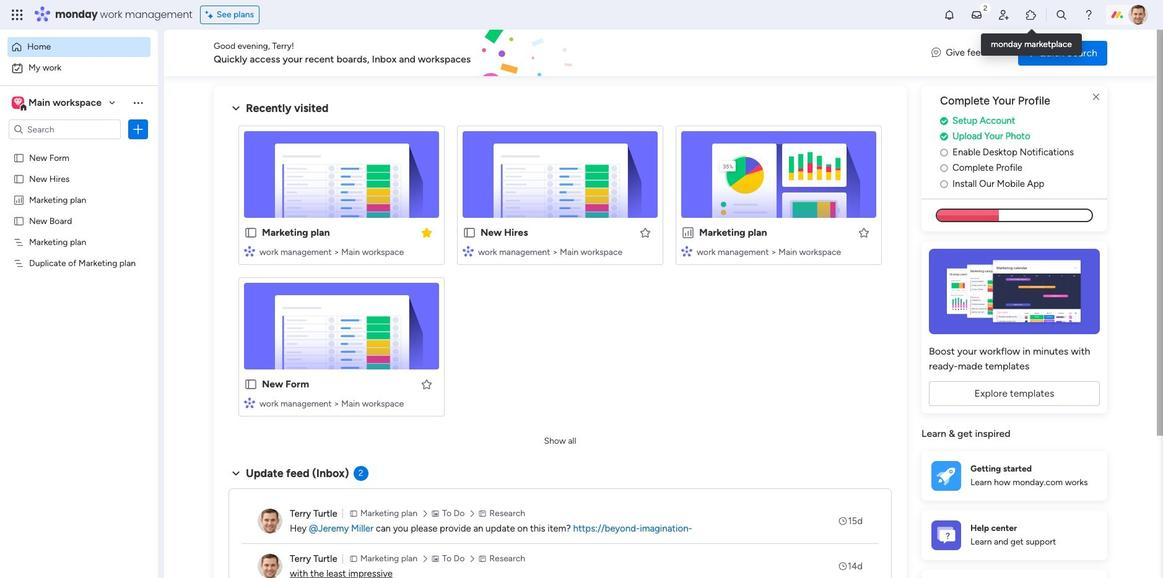 Task type: vqa. For each thing, say whether or not it's contained in the screenshot.
Close Icon
no



Task type: describe. For each thing, give the bounding box(es) containing it.
2 circle o image from the top
[[941, 164, 949, 173]]

1 vertical spatial add to favorites image
[[421, 378, 433, 391]]

select product image
[[11, 9, 24, 21]]

help image
[[1083, 9, 1096, 21]]

close update feed (inbox) image
[[229, 467, 244, 482]]

workspace options image
[[132, 97, 144, 109]]

monday marketplace image
[[1026, 9, 1038, 21]]

remove from favorites image
[[421, 227, 433, 239]]

Search in workspace field
[[26, 122, 103, 137]]

workspace image
[[14, 96, 22, 110]]

1 vertical spatial terry turtle image
[[258, 509, 283, 534]]

v2 bolt switch image
[[1029, 46, 1036, 60]]

add to favorites image
[[858, 227, 871, 239]]

check circle image
[[941, 116, 949, 126]]

public board image inside quick search results list box
[[463, 226, 477, 240]]

2 vertical spatial option
[[0, 147, 158, 149]]

v2 user feedback image
[[932, 46, 941, 60]]

2 vertical spatial terry turtle image
[[258, 555, 283, 579]]

0 vertical spatial option
[[7, 37, 151, 57]]

public board image for 'remove from favorites' icon
[[244, 226, 258, 240]]



Task type: locate. For each thing, give the bounding box(es) containing it.
2 element
[[354, 467, 368, 482]]

quick search results list box
[[229, 116, 892, 432]]

1 vertical spatial circle o image
[[941, 164, 949, 173]]

circle o image down check circle image
[[941, 148, 949, 157]]

0 vertical spatial add to favorites image
[[640, 227, 652, 239]]

0 horizontal spatial add to favorites image
[[421, 378, 433, 391]]

public board image for the bottom add to favorites image
[[244, 378, 258, 392]]

1 horizontal spatial add to favorites image
[[640, 227, 652, 239]]

1 public board image from the top
[[244, 226, 258, 240]]

workspace image
[[12, 96, 24, 110]]

terry turtle image
[[1129, 5, 1149, 25], [258, 509, 283, 534], [258, 555, 283, 579]]

see plans image
[[206, 8, 217, 22]]

update feed image
[[971, 9, 983, 21]]

dapulse x slim image
[[1089, 90, 1104, 105]]

0 vertical spatial circle o image
[[941, 148, 949, 157]]

2 public board image from the top
[[244, 378, 258, 392]]

public board image
[[244, 226, 258, 240], [244, 378, 258, 392]]

1 vertical spatial option
[[7, 58, 151, 78]]

search everything image
[[1056, 9, 1068, 21]]

public dashboard image
[[13, 194, 25, 206]]

option
[[7, 37, 151, 57], [7, 58, 151, 78], [0, 147, 158, 149]]

workspace selection element
[[12, 95, 104, 112]]

circle o image
[[941, 180, 949, 189]]

0 vertical spatial public board image
[[244, 226, 258, 240]]

1 vertical spatial public board image
[[244, 378, 258, 392]]

public dashboard image
[[682, 226, 695, 240]]

list box
[[0, 145, 158, 441]]

close recently visited image
[[229, 101, 244, 116]]

circle o image up circle o icon
[[941, 164, 949, 173]]

circle o image
[[941, 148, 949, 157], [941, 164, 949, 173]]

templates image image
[[933, 249, 1097, 335]]

options image
[[132, 123, 144, 136]]

add to favorites image
[[640, 227, 652, 239], [421, 378, 433, 391]]

notifications image
[[944, 9, 956, 21]]

0 vertical spatial terry turtle image
[[1129, 5, 1149, 25]]

check circle image
[[941, 132, 949, 141]]

2 image
[[980, 1, 992, 15]]

help center element
[[922, 511, 1108, 561]]

1 circle o image from the top
[[941, 148, 949, 157]]

getting started element
[[922, 452, 1108, 501]]

invite members image
[[998, 9, 1011, 21]]

public board image
[[13, 152, 25, 164], [13, 173, 25, 185], [13, 215, 25, 227], [463, 226, 477, 240]]



